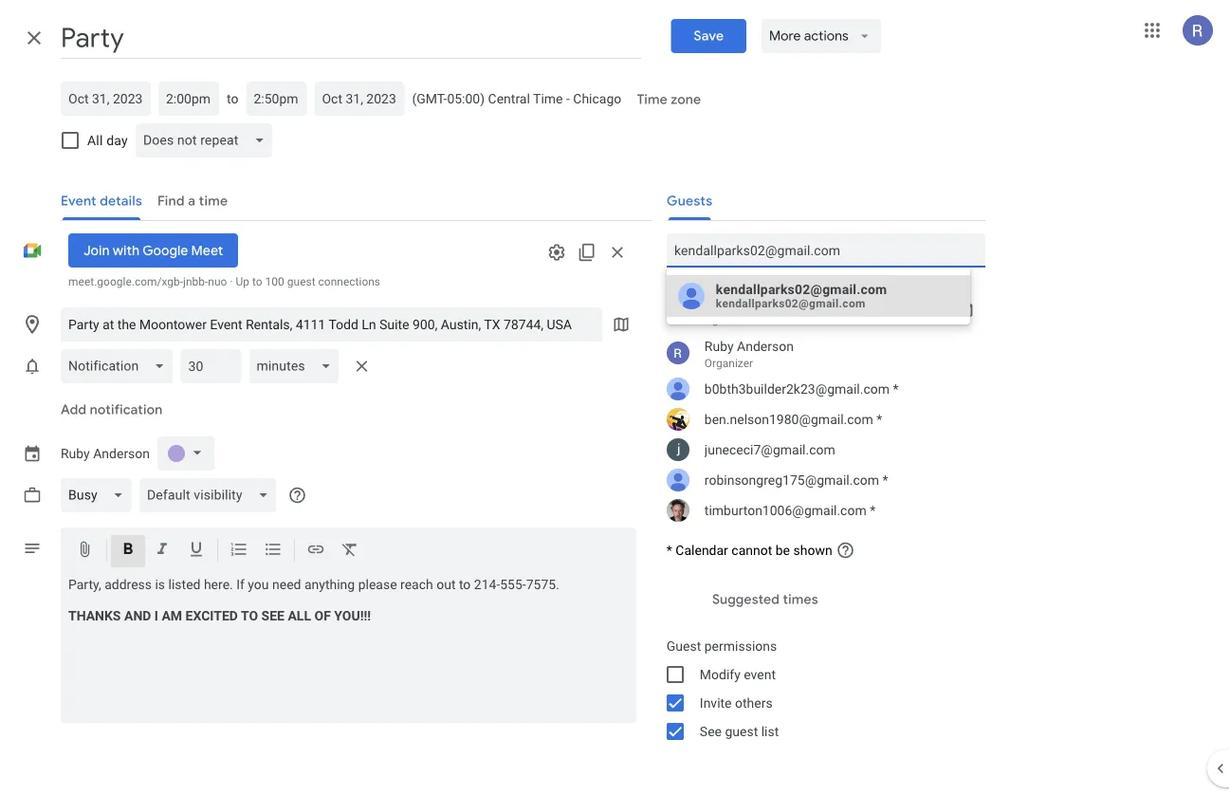 Task type: describe. For each thing, give the bounding box(es) containing it.
day
[[106, 132, 128, 148]]

100
[[265, 275, 285, 288]]

kendallparks02@gmail.com list box
[[667, 275, 971, 317]]

event
[[744, 667, 776, 682]]

1 horizontal spatial to
[[252, 275, 263, 288]]

* for timburton1006@gmail.com *
[[870, 502, 876, 518]]

ben.nelson1980@gmail.com
[[705, 411, 874, 427]]

timburton1006@gmail.com
[[705, 502, 867, 518]]

and
[[124, 608, 151, 624]]

need
[[272, 577, 301, 593]]

6 guests 5 awaiting
[[667, 294, 719, 326]]

robinsongreg175@gmail.com tree item
[[652, 465, 986, 495]]

thanks
[[68, 608, 121, 624]]

party,
[[68, 577, 101, 593]]

add notification button
[[53, 387, 170, 433]]

others
[[735, 695, 773, 711]]

30 minutes before element
[[61, 345, 377, 387]]

meet
[[191, 242, 223, 259]]

guests
[[678, 294, 718, 309]]

* for robinsongreg175@gmail.com *
[[883, 472, 889, 488]]

6
[[667, 294, 674, 309]]

robinsongreg175@gmail.com
[[705, 472, 880, 488]]

End date text field
[[322, 87, 397, 110]]

awaiting
[[676, 313, 719, 326]]

chicago
[[573, 91, 622, 106]]

meet.google.com/xgb-
[[68, 275, 183, 288]]

more
[[770, 28, 801, 45]]

suggested
[[712, 591, 780, 608]]

b0bth3builder2k23@gmail.com *
[[705, 381, 899, 397]]

Start time text field
[[166, 87, 212, 110]]

modify
[[700, 667, 741, 682]]

* for b0bth3builder2k23@gmail.com *
[[893, 381, 899, 397]]

list
[[762, 724, 779, 739]]

suggested times
[[712, 591, 818, 608]]

junececi7@gmail.com
[[705, 442, 836, 457]]

anderson for ruby anderson organizer
[[737, 338, 794, 354]]

arrow_drop_down
[[857, 28, 874, 45]]

if
[[236, 577, 245, 593]]

invite
[[700, 695, 732, 711]]

to inside description text box
[[459, 577, 471, 593]]

meet.google.com/xgb-jnbb-nuo · up to 100 guest connections
[[68, 275, 381, 288]]

all
[[87, 132, 103, 148]]

b0bth3builder2k23@gmail.com tree item
[[652, 374, 986, 404]]

excited
[[186, 608, 238, 624]]

ruby for ruby anderson
[[61, 446, 90, 461]]

thanks and i am excited to see all of you!!!
[[68, 608, 371, 624]]

you!!!
[[334, 608, 371, 624]]

remove formatting image
[[341, 540, 360, 562]]

Minutes in advance for notification number field
[[188, 349, 234, 383]]

am
[[162, 608, 182, 624]]

more actions arrow_drop_down
[[770, 28, 874, 45]]

555-
[[500, 577, 526, 593]]

* for ben.nelson1980@gmail.com *
[[877, 411, 883, 427]]

modify event
[[700, 667, 776, 682]]

214-
[[474, 577, 500, 593]]

invite others
[[700, 695, 773, 711]]

1 kendallparks02@gmail.com from the top
[[716, 281, 888, 297]]

notification
[[90, 401, 163, 418]]

formatting options toolbar
[[61, 528, 637, 574]]

to
[[241, 608, 258, 624]]

ruby for ruby anderson organizer
[[705, 338, 734, 354]]

·
[[230, 275, 233, 288]]

Start date text field
[[68, 87, 143, 110]]

* left calendar
[[667, 543, 673, 558]]

join
[[84, 242, 110, 259]]

calendar
[[676, 543, 729, 558]]

kendallparks02@gmail.com inside kendallparks02@gmail.com kendallparks02@gmail.com
[[716, 297, 866, 310]]

actions
[[805, 28, 849, 45]]

address
[[104, 577, 152, 593]]

guest permissions
[[667, 638, 777, 654]]

* calendar cannot be shown
[[667, 543, 833, 558]]

guest
[[667, 638, 702, 654]]

ruby anderson organizer
[[705, 338, 794, 370]]



Task type: locate. For each thing, give the bounding box(es) containing it.
underline image
[[187, 540, 206, 562]]

group containing guest permissions
[[652, 632, 986, 746]]

italic image
[[153, 540, 172, 562]]

kendallparks02@gmail.com up ruby anderson, organizer tree item
[[716, 297, 866, 310]]

join with google meet
[[84, 242, 223, 259]]

* up ben.nelson1980@gmail.com tree item
[[893, 381, 899, 397]]

ruby down add
[[61, 446, 90, 461]]

see
[[261, 608, 285, 624]]

*
[[893, 381, 899, 397], [877, 411, 883, 427], [883, 472, 889, 488], [870, 502, 876, 518], [667, 543, 673, 558]]

guest left list
[[725, 724, 758, 739]]

ruby anderson, organizer tree item
[[652, 334, 986, 374]]

* down junececi7@gmail.com tree item
[[883, 472, 889, 488]]

cannot
[[732, 543, 773, 558]]

up
[[236, 275, 250, 288]]

kendallparks02@gmail.com down guests text box
[[716, 281, 888, 297]]

1 horizontal spatial ruby
[[705, 338, 734, 354]]

anderson for ruby anderson
[[93, 446, 150, 461]]

time zone
[[637, 91, 701, 108]]

2 horizontal spatial to
[[459, 577, 471, 593]]

Title text field
[[61, 17, 641, 59]]

05:00)
[[447, 91, 485, 106]]

1 horizontal spatial time
[[637, 91, 668, 108]]

kendallparks02@gmail.com
[[716, 281, 888, 297], [716, 297, 866, 310]]

see guest list
[[700, 724, 779, 739]]

of
[[315, 608, 331, 624]]

5
[[667, 313, 673, 326]]

guests invited to this event. tree
[[652, 334, 986, 526]]

to right out
[[459, 577, 471, 593]]

ruby
[[705, 338, 734, 354], [61, 446, 90, 461]]

7575.
[[526, 577, 560, 593]]

please
[[358, 577, 397, 593]]

group
[[652, 632, 986, 746]]

all day
[[87, 132, 128, 148]]

with
[[113, 242, 140, 259]]

time
[[533, 91, 563, 106], [637, 91, 668, 108]]

insert link image
[[307, 540, 325, 562]]

* inside the timburton1006@gmail.com 'tree item'
[[870, 502, 876, 518]]

robinsongreg175@gmail.com *
[[705, 472, 889, 488]]

(gmt-
[[412, 91, 447, 106]]

be
[[776, 543, 790, 558]]

to right up
[[252, 275, 263, 288]]

ben.nelson1980@gmail.com tree item
[[652, 404, 986, 435]]

here.
[[204, 577, 233, 593]]

see
[[700, 724, 722, 739]]

1 vertical spatial guest
[[725, 724, 758, 739]]

suggested times button
[[705, 583, 826, 617]]

0 vertical spatial guest
[[287, 275, 316, 288]]

anderson up organizer
[[737, 338, 794, 354]]

jnbb-
[[183, 275, 208, 288]]

zone
[[671, 91, 701, 108]]

time inside button
[[637, 91, 668, 108]]

nuo
[[208, 275, 227, 288]]

time left -
[[533, 91, 563, 106]]

guest right 100
[[287, 275, 316, 288]]

Description text field
[[61, 577, 637, 719]]

you
[[248, 577, 269, 593]]

1 vertical spatial ruby
[[61, 446, 90, 461]]

permissions
[[705, 638, 777, 654]]

ruby up organizer
[[705, 338, 734, 354]]

0 vertical spatial anderson
[[737, 338, 794, 354]]

1 vertical spatial anderson
[[93, 446, 150, 461]]

anderson
[[737, 338, 794, 354], [93, 446, 150, 461]]

times
[[783, 591, 818, 608]]

organizer
[[705, 357, 754, 370]]

* down b0bth3builder2k23@gmail.com tree item
[[877, 411, 883, 427]]

* inside b0bth3builder2k23@gmail.com tree item
[[893, 381, 899, 397]]

(gmt-05:00) central time - chicago
[[412, 91, 622, 106]]

2 vertical spatial to
[[459, 577, 471, 593]]

0 horizontal spatial anderson
[[93, 446, 150, 461]]

anderson inside ruby anderson organizer
[[737, 338, 794, 354]]

-
[[566, 91, 570, 106]]

add notification
[[61, 401, 163, 418]]

i
[[155, 608, 158, 624]]

1 horizontal spatial anderson
[[737, 338, 794, 354]]

to left end time text field
[[227, 91, 239, 106]]

central
[[488, 91, 530, 106]]

save
[[694, 28, 724, 45]]

is
[[155, 577, 165, 593]]

* down robinsongreg175@gmail.com tree item
[[870, 502, 876, 518]]

b0bth3builder2k23@gmail.com
[[705, 381, 890, 397]]

kendallparks02@gmail.com kendallparks02@gmail.com
[[716, 281, 888, 310]]

numbered list image
[[230, 540, 249, 562]]

anderson down notification
[[93, 446, 150, 461]]

1 horizontal spatial guest
[[725, 724, 758, 739]]

0 horizontal spatial ruby
[[61, 446, 90, 461]]

timburton1006@gmail.com tree item
[[652, 495, 986, 526]]

google
[[142, 242, 188, 259]]

ben.nelson1980@gmail.com *
[[705, 411, 883, 427]]

connections
[[318, 275, 381, 288]]

shown
[[794, 543, 833, 558]]

join with google meet link
[[68, 233, 238, 268]]

reach
[[400, 577, 433, 593]]

1 vertical spatial to
[[252, 275, 263, 288]]

bulleted list image
[[264, 540, 283, 562]]

None field
[[136, 123, 280, 158], [61, 349, 181, 383], [249, 349, 347, 383], [61, 478, 139, 512], [139, 478, 284, 512], [136, 123, 280, 158], [61, 349, 181, 383], [249, 349, 347, 383], [61, 478, 139, 512], [139, 478, 284, 512]]

0 horizontal spatial guest
[[287, 275, 316, 288]]

0 vertical spatial to
[[227, 91, 239, 106]]

all
[[288, 608, 311, 624]]

2 kendallparks02@gmail.com from the top
[[716, 297, 866, 310]]

anything
[[305, 577, 355, 593]]

junececi7@gmail.com tree item
[[652, 435, 986, 465]]

* inside robinsongreg175@gmail.com tree item
[[883, 472, 889, 488]]

time zone button
[[629, 83, 709, 117]]

save button
[[671, 19, 747, 53]]

listed
[[168, 577, 201, 593]]

0 horizontal spatial time
[[533, 91, 563, 106]]

* inside ben.nelson1980@gmail.com tree item
[[877, 411, 883, 427]]

ruby inside ruby anderson organizer
[[705, 338, 734, 354]]

guest
[[287, 275, 316, 288], [725, 724, 758, 739]]

ruby anderson
[[61, 446, 150, 461]]

Location text field
[[68, 307, 595, 342]]

time left zone
[[637, 91, 668, 108]]

party, address is listed here. if you need anything please reach out to 214-555-7575.
[[68, 577, 563, 593]]

out
[[437, 577, 456, 593]]

timburton1006@gmail.com *
[[705, 502, 876, 518]]

0 horizontal spatial to
[[227, 91, 239, 106]]

Guests text field
[[675, 233, 978, 268]]

0 vertical spatial ruby
[[705, 338, 734, 354]]

add
[[61, 401, 87, 418]]

End time text field
[[254, 87, 299, 110]]

bold image
[[119, 540, 138, 562]]



Task type: vqa. For each thing, say whether or not it's contained in the screenshot.
the middle to
yes



